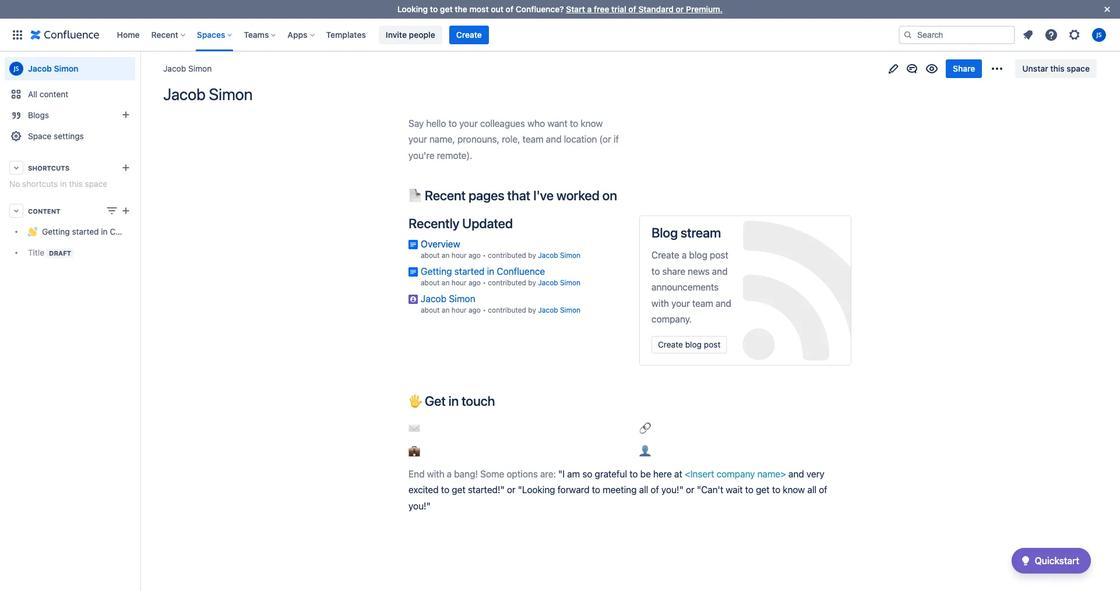 Task type: vqa. For each thing, say whether or not it's contained in the screenshot.
1st Stakeholder
no



Task type: locate. For each thing, give the bounding box(es) containing it.
a up share
[[682, 250, 687, 261]]

grateful
[[595, 469, 627, 480]]

contributed inside getting started in confluence about an hour ago • contributed by jacob simon
[[488, 279, 526, 288]]

1 horizontal spatial getting started in confluence link
[[421, 267, 545, 277]]

am
[[567, 469, 580, 480]]

• down getting started in confluence about an hour ago • contributed by jacob simon at the top
[[483, 306, 486, 315]]

2 vertical spatial your
[[672, 298, 690, 309]]

templates
[[326, 29, 366, 39]]

simon inside getting started in confluence about an hour ago • contributed by jacob simon
[[560, 279, 581, 288]]

📄
[[409, 188, 422, 204]]

2 all from the left
[[808, 485, 817, 496]]

so
[[583, 469, 593, 480]]

getting started in confluence link down overview about an hour ago • contributed by jacob simon
[[421, 267, 545, 277]]

create down the
[[456, 29, 482, 39]]

search image
[[904, 30, 913, 39]]

with inside create a blog post to share news and announcements with your team and company.
[[652, 298, 669, 309]]

create a page image
[[119, 204, 133, 218]]

team inside 'say hello to your colleagues who want to know your name, pronouns, role, team and location (or if you're remote).'
[[523, 134, 544, 145]]

and down announcements
[[716, 298, 732, 309]]

you!" down at
[[662, 485, 684, 496]]

getting up title draft
[[42, 227, 70, 237]]

all content
[[28, 89, 68, 99]]

post
[[710, 250, 729, 261], [704, 340, 721, 350]]

of right "trial"
[[629, 4, 637, 14]]

1 horizontal spatial this
[[1051, 64, 1065, 73]]

1 vertical spatial getting
[[421, 267, 452, 277]]

in inside getting started in confluence about an hour ago • contributed by jacob simon
[[487, 267, 495, 277]]

to right want
[[570, 118, 579, 129]]

0 vertical spatial •
[[483, 251, 486, 260]]

to
[[430, 4, 438, 14], [449, 118, 457, 129], [570, 118, 579, 129], [652, 266, 660, 277], [630, 469, 638, 480], [441, 485, 450, 496], [592, 485, 601, 496], [745, 485, 754, 496], [772, 485, 781, 496]]

• up getting started in confluence about an hour ago • contributed by jacob simon at the top
[[483, 251, 486, 260]]

create link
[[449, 25, 489, 44]]

to right "excited"
[[441, 485, 450, 496]]

1 vertical spatial recent
[[425, 188, 466, 204]]

1 vertical spatial with
[[427, 469, 445, 480]]

to right wait
[[745, 485, 754, 496]]

started down overview about an hour ago • contributed by jacob simon
[[455, 267, 485, 277]]

your down say
[[409, 134, 427, 145]]

0 vertical spatial an
[[442, 251, 450, 260]]

1 • from the top
[[483, 251, 486, 260]]

or down <insert
[[686, 485, 695, 496]]

started
[[72, 227, 99, 237], [455, 267, 485, 277]]

1 horizontal spatial team
[[693, 298, 714, 309]]

by up getting started in confluence about an hour ago • contributed by jacob simon at the top
[[528, 251, 536, 260]]

2 horizontal spatial or
[[686, 485, 695, 496]]

space down shortcuts "dropdown button"
[[85, 179, 107, 189]]

"looking
[[518, 485, 555, 496]]

home link
[[113, 25, 143, 44]]

blog
[[652, 225, 678, 241]]

2 hour from the top
[[452, 279, 467, 288]]

0 horizontal spatial getting started in confluence link
[[5, 222, 153, 243]]

2 by from the top
[[528, 279, 536, 288]]

post inside "create blog post" button
[[704, 340, 721, 350]]

3 hour from the top
[[452, 306, 467, 315]]

2 vertical spatial about
[[421, 306, 440, 315]]

started inside tree
[[72, 227, 99, 237]]

0 vertical spatial your
[[459, 118, 478, 129]]

contributed up getting started in confluence about an hour ago • contributed by jacob simon at the top
[[488, 251, 526, 260]]

banner
[[0, 18, 1121, 51]]

2 about from the top
[[421, 279, 440, 288]]

an inside overview about an hour ago • contributed by jacob simon
[[442, 251, 450, 260]]

your down announcements
[[672, 298, 690, 309]]

recently updated
[[409, 216, 513, 231]]

premium.
[[686, 4, 723, 14]]

all
[[639, 485, 649, 496], [808, 485, 817, 496]]

1 hour from the top
[[452, 251, 467, 260]]

remote).
[[437, 150, 473, 161]]

contributed
[[488, 251, 526, 260], [488, 279, 526, 288], [488, 306, 526, 315]]

getting inside getting started in confluence about an hour ago • contributed by jacob simon
[[421, 267, 452, 277]]

•
[[483, 251, 486, 260], [483, 279, 486, 288], [483, 306, 486, 315]]

1 vertical spatial about
[[421, 279, 440, 288]]

1 vertical spatial your
[[409, 134, 427, 145]]

2 ago from the top
[[469, 279, 481, 288]]

all down be
[[639, 485, 649, 496]]

help icon image
[[1045, 28, 1059, 42]]

share
[[663, 266, 686, 277]]

2 vertical spatial by
[[528, 306, 536, 315]]

1 vertical spatial ago
[[469, 279, 481, 288]]

0 horizontal spatial getting
[[42, 227, 70, 237]]

location
[[564, 134, 597, 145]]

ago up getting started in confluence about an hour ago • contributed by jacob simon at the top
[[469, 251, 481, 260]]

create for create blog post
[[658, 340, 683, 350]]

• up jacob simon about an hour ago • contributed by jacob simon
[[483, 279, 486, 288]]

0 horizontal spatial recent
[[151, 29, 178, 39]]

getting
[[42, 227, 70, 237], [421, 267, 452, 277]]

overview
[[421, 239, 460, 250]]

0 horizontal spatial know
[[581, 118, 603, 129]]

"can't
[[697, 485, 724, 496]]

team
[[523, 134, 544, 145], [693, 298, 714, 309]]

to left share
[[652, 266, 660, 277]]

1 vertical spatial confluence
[[497, 267, 545, 277]]

0 vertical spatial contributed
[[488, 251, 526, 260]]

or for start
[[676, 4, 684, 14]]

overview link
[[421, 239, 460, 250]]

to left be
[[630, 469, 638, 480]]

0 horizontal spatial team
[[523, 134, 544, 145]]

unstar this space button
[[1016, 59, 1097, 78]]

🔗
[[640, 423, 654, 434]]

hour inside getting started in confluence about an hour ago • contributed by jacob simon
[[452, 279, 467, 288]]

0 horizontal spatial confluence
[[110, 227, 153, 237]]

space down settings icon
[[1067, 64, 1090, 73]]

all down 'very'
[[808, 485, 817, 496]]

overview about an hour ago • contributed by jacob simon
[[421, 239, 581, 260]]

create down company.
[[658, 340, 683, 350]]

1 vertical spatial by
[[528, 279, 536, 288]]

blog up news in the right top of the page
[[689, 250, 708, 261]]

team inside create a blog post to share news and announcements with your team and company.
[[693, 298, 714, 309]]

this inside space element
[[69, 179, 83, 189]]

1 horizontal spatial or
[[676, 4, 684, 14]]

2 horizontal spatial a
[[682, 250, 687, 261]]

very
[[807, 469, 825, 480]]

confluence down create a page image
[[110, 227, 153, 237]]

post inside create a blog post to share news and announcements with your team and company.
[[710, 250, 729, 261]]

2 vertical spatial a
[[447, 469, 452, 480]]

0 horizontal spatial this
[[69, 179, 83, 189]]

0 vertical spatial this
[[1051, 64, 1065, 73]]

by up jacob simon about an hour ago • contributed by jacob simon
[[528, 279, 536, 288]]

get down name>
[[756, 485, 770, 496]]

apps button
[[284, 25, 319, 44]]

recent
[[151, 29, 178, 39], [425, 188, 466, 204]]

0 horizontal spatial you!"
[[409, 501, 431, 512]]

space element
[[0, 51, 153, 592]]

tree inside space element
[[5, 222, 153, 264]]

1 vertical spatial a
[[682, 250, 687, 261]]

banner containing home
[[0, 18, 1121, 51]]

announcements
[[652, 282, 719, 293]]

0 vertical spatial team
[[523, 134, 544, 145]]

name,
[[430, 134, 455, 145]]

create for create a blog post to share news and announcements with your team and company.
[[652, 250, 680, 261]]

0 vertical spatial with
[[652, 298, 669, 309]]

0 vertical spatial confluence
[[110, 227, 153, 237]]

blog inside button
[[685, 340, 702, 350]]

colleagues
[[480, 118, 525, 129]]

0 vertical spatial a
[[587, 4, 592, 14]]

excited
[[409, 485, 439, 496]]

started inside getting started in confluence about an hour ago • contributed by jacob simon
[[455, 267, 485, 277]]

news
[[688, 266, 710, 277]]

this down shortcuts "dropdown button"
[[69, 179, 83, 189]]

with
[[652, 298, 669, 309], [427, 469, 445, 480]]

tree containing getting started in confluence
[[5, 222, 153, 264]]

started down content dropdown button
[[72, 227, 99, 237]]

2 vertical spatial an
[[442, 306, 450, 315]]

0 vertical spatial about
[[421, 251, 440, 260]]

0 vertical spatial know
[[581, 118, 603, 129]]

and left 'very'
[[789, 469, 804, 480]]

blog down company.
[[685, 340, 702, 350]]

2 • from the top
[[483, 279, 486, 288]]

0 horizontal spatial all
[[639, 485, 649, 496]]

1 vertical spatial hour
[[452, 279, 467, 288]]

add shortcut image
[[119, 161, 133, 175]]

in down overview about an hour ago • contributed by jacob simon
[[487, 267, 495, 277]]

by inside overview about an hour ago • contributed by jacob simon
[[528, 251, 536, 260]]

0 vertical spatial ago
[[469, 251, 481, 260]]

0 vertical spatial started
[[72, 227, 99, 237]]

confluence inside getting started in confluence about an hour ago • contributed by jacob simon
[[497, 267, 545, 277]]

ago inside overview about an hour ago • contributed by jacob simon
[[469, 251, 481, 260]]

3 an from the top
[[442, 306, 450, 315]]

1 horizontal spatial confluence
[[497, 267, 545, 277]]

unstar
[[1023, 64, 1049, 73]]

1 vertical spatial •
[[483, 279, 486, 288]]

create inside create a blog post to share news and announcements with your team and company.
[[652, 250, 680, 261]]

create up share
[[652, 250, 680, 261]]

0 vertical spatial hour
[[452, 251, 467, 260]]

1 horizontal spatial getting
[[421, 267, 452, 277]]

a
[[587, 4, 592, 14], [682, 250, 687, 261], [447, 469, 452, 480]]

1 horizontal spatial all
[[808, 485, 817, 496]]

0 vertical spatial create
[[456, 29, 482, 39]]

simon inside space element
[[54, 64, 78, 73]]

you!" down "excited"
[[409, 501, 431, 512]]

confluence down overview about an hour ago • contributed by jacob simon
[[497, 267, 545, 277]]

that
[[507, 188, 531, 204]]

create for create
[[456, 29, 482, 39]]

2 vertical spatial ago
[[469, 306, 481, 315]]

of right out
[[506, 4, 514, 14]]

getting started in confluence
[[42, 227, 153, 237]]

2 horizontal spatial your
[[672, 298, 690, 309]]

0 vertical spatial by
[[528, 251, 536, 260]]

2 contributed from the top
[[488, 279, 526, 288]]

contributed up jacob simon about an hour ago • contributed by jacob simon
[[488, 279, 526, 288]]

with up company.
[[652, 298, 669, 309]]

1 vertical spatial contributed
[[488, 279, 526, 288]]

free
[[594, 4, 610, 14]]

recent up recently
[[425, 188, 466, 204]]

0 vertical spatial blog
[[689, 250, 708, 261]]

1 horizontal spatial space
[[1067, 64, 1090, 73]]

2 an from the top
[[442, 279, 450, 288]]

1 vertical spatial space
[[85, 179, 107, 189]]

blog
[[689, 250, 708, 261], [685, 340, 702, 350]]

3 • from the top
[[483, 306, 486, 315]]

are:
[[540, 469, 556, 480]]

with right end
[[427, 469, 445, 480]]

getting started in confluence link up draft
[[5, 222, 153, 243]]

3 by from the top
[[528, 306, 536, 315]]

getting inside tree
[[42, 227, 70, 237]]

started for getting started in confluence about an hour ago • contributed by jacob simon
[[455, 267, 485, 277]]

in down shortcuts "dropdown button"
[[60, 179, 67, 189]]

contributed down getting started in confluence about an hour ago • contributed by jacob simon at the top
[[488, 306, 526, 315]]

ago up jacob simon about an hour ago • contributed by jacob simon
[[469, 279, 481, 288]]

recent right home
[[151, 29, 178, 39]]

1 vertical spatial blog
[[685, 340, 702, 350]]

1 vertical spatial an
[[442, 279, 450, 288]]

teams button
[[240, 25, 281, 44]]

0 vertical spatial getting
[[42, 227, 70, 237]]

a inside create a blog post to share news and announcements with your team and company.
[[682, 250, 687, 261]]

updated
[[462, 216, 513, 231]]

draft
[[49, 250, 71, 257]]

this right unstar at top right
[[1051, 64, 1065, 73]]

1 vertical spatial this
[[69, 179, 83, 189]]

people
[[409, 29, 435, 39]]

blogs
[[28, 110, 49, 120]]

by inside jacob simon about an hour ago • contributed by jacob simon
[[528, 306, 536, 315]]

getting down overview
[[421, 267, 452, 277]]

know down name>
[[783, 485, 805, 496]]

tree
[[5, 222, 153, 264]]

1 vertical spatial post
[[704, 340, 721, 350]]

confluence for getting started in confluence
[[110, 227, 153, 237]]

templates link
[[323, 25, 370, 44]]

create blog post
[[658, 340, 721, 350]]

all
[[28, 89, 37, 99]]

get down 'bang!'
[[452, 485, 466, 496]]

about
[[421, 251, 440, 260], [421, 279, 440, 288], [421, 306, 440, 315]]

role,
[[502, 134, 520, 145]]

0 vertical spatial space
[[1067, 64, 1090, 73]]

team down who
[[523, 134, 544, 145]]

2 vertical spatial create
[[658, 340, 683, 350]]

or down options
[[507, 485, 516, 496]]

create inside button
[[658, 340, 683, 350]]

create a blog image
[[119, 108, 133, 122]]

1 vertical spatial started
[[455, 267, 485, 277]]

1 vertical spatial team
[[693, 298, 714, 309]]

team down announcements
[[693, 298, 714, 309]]

hour down overview link
[[452, 251, 467, 260]]

0 horizontal spatial space
[[85, 179, 107, 189]]

hour down overview
[[452, 279, 467, 288]]

start
[[566, 4, 585, 14]]

an
[[442, 251, 450, 260], [442, 279, 450, 288], [442, 306, 450, 315]]

1 ago from the top
[[469, 251, 481, 260]]

jacob
[[28, 64, 52, 73], [163, 64, 186, 73], [163, 85, 206, 104], [538, 251, 558, 260], [538, 279, 558, 288], [421, 294, 447, 305], [538, 306, 558, 315]]

0 horizontal spatial your
[[409, 134, 427, 145]]

name>
[[758, 469, 786, 480]]

or right standard
[[676, 4, 684, 14]]

1 all from the left
[[639, 485, 649, 496]]

1 about from the top
[[421, 251, 440, 260]]

0 vertical spatial you!"
[[662, 485, 684, 496]]

2 vertical spatial contributed
[[488, 306, 526, 315]]

your
[[459, 118, 478, 129], [409, 134, 427, 145], [672, 298, 690, 309]]

jacob inside space element
[[28, 64, 52, 73]]

0 horizontal spatial started
[[72, 227, 99, 237]]

3 ago from the top
[[469, 306, 481, 315]]

bang!
[[454, 469, 478, 480]]

and down want
[[546, 134, 562, 145]]

an inside getting started in confluence about an hour ago • contributed by jacob simon
[[442, 279, 450, 288]]

ago down getting started in confluence about an hour ago • contributed by jacob simon at the top
[[469, 306, 481, 315]]

2 vertical spatial •
[[483, 306, 486, 315]]

2 vertical spatial hour
[[452, 306, 467, 315]]

1 horizontal spatial started
[[455, 267, 485, 277]]

looking to get the most out of confluence? start a free trial of standard or premium.
[[398, 4, 723, 14]]

by inside getting started in confluence about an hour ago • contributed by jacob simon
[[528, 279, 536, 288]]

in down change view icon
[[101, 227, 108, 237]]

0 vertical spatial recent
[[151, 29, 178, 39]]

your up pronouns, on the left of the page
[[459, 118, 478, 129]]

1 horizontal spatial with
[[652, 298, 669, 309]]

0 vertical spatial post
[[710, 250, 729, 261]]

say
[[409, 118, 424, 129]]

1 by from the top
[[528, 251, 536, 260]]

1 horizontal spatial recent
[[425, 188, 466, 204]]

create
[[456, 29, 482, 39], [652, 250, 680, 261], [658, 340, 683, 350]]

in
[[60, 179, 67, 189], [101, 227, 108, 237], [487, 267, 495, 277], [449, 393, 459, 409]]

Search field
[[899, 25, 1016, 44]]

💼
[[409, 446, 423, 457]]

1 horizontal spatial know
[[783, 485, 805, 496]]

some
[[480, 469, 504, 480]]

1 vertical spatial create
[[652, 250, 680, 261]]

close image
[[1101, 2, 1115, 16]]

hour down getting started in confluence about an hour ago • contributed by jacob simon at the top
[[452, 306, 467, 315]]

1 contributed from the top
[[488, 251, 526, 260]]

jacob simon inside space element
[[28, 64, 78, 73]]

getting started in confluence link
[[5, 222, 153, 243], [421, 267, 545, 277]]

3 contributed from the top
[[488, 306, 526, 315]]

a left free
[[587, 4, 592, 14]]

create inside global element
[[456, 29, 482, 39]]

1 an from the top
[[442, 251, 450, 260]]

a left 'bang!'
[[447, 469, 452, 480]]

confluence inside space element
[[110, 227, 153, 237]]

1 vertical spatial getting started in confluence link
[[421, 267, 545, 277]]

in right get
[[449, 393, 459, 409]]

1 vertical spatial know
[[783, 485, 805, 496]]

3 about from the top
[[421, 306, 440, 315]]

know up location
[[581, 118, 603, 129]]

collapse sidebar image
[[127, 57, 153, 80]]

by down getting started in confluence about an hour ago • contributed by jacob simon at the top
[[528, 306, 536, 315]]

jacob inside overview about an hour ago • contributed by jacob simon
[[538, 251, 558, 260]]

getting for getting started in confluence
[[42, 227, 70, 237]]

confluence image
[[30, 28, 99, 42], [30, 28, 99, 42]]

know inside "and very excited to get started!" or "looking forward to meeting all of you!" or "can't wait to get to know all of you!""
[[783, 485, 805, 496]]



Task type: describe. For each thing, give the bounding box(es) containing it.
about inside jacob simon about an hour ago • contributed by jacob simon
[[421, 306, 440, 315]]

quickstart button
[[1012, 549, 1091, 574]]

share
[[953, 64, 976, 73]]

simon inside overview about an hour ago • contributed by jacob simon
[[560, 251, 581, 260]]

• inside jacob simon about an hour ago • contributed by jacob simon
[[483, 306, 486, 315]]

end
[[409, 469, 425, 480]]

copy image
[[494, 394, 508, 408]]

space settings link
[[5, 126, 135, 147]]

of down 'very'
[[819, 485, 828, 496]]

contributed inside overview about an hour ago • contributed by jacob simon
[[488, 251, 526, 260]]

0 horizontal spatial with
[[427, 469, 445, 480]]

standard
[[639, 4, 674, 14]]

confluence?
[[516, 4, 564, 14]]

shortcuts
[[22, 179, 58, 189]]

✉️
[[409, 423, 423, 434]]

(or
[[600, 134, 611, 145]]

unstar this space
[[1023, 64, 1090, 73]]

title draft
[[28, 248, 71, 258]]

your inside create a blog post to share news and announcements with your team and company.
[[672, 298, 690, 309]]

company.
[[652, 314, 692, 325]]

recently
[[409, 216, 460, 231]]

🖐 get in touch
[[409, 393, 495, 409]]

say hello to your colleagues who want to know your name, pronouns, role, team and location (or if you're remote).
[[409, 118, 621, 161]]

space inside button
[[1067, 64, 1090, 73]]

to down the end with a bang! some options are: "i am so grateful to be here at <insert company name>
[[592, 485, 601, 496]]

pronouns,
[[458, 134, 500, 145]]

or for forward
[[686, 485, 695, 496]]

getting started in confluence about an hour ago • contributed by jacob simon
[[421, 267, 581, 288]]

change view image
[[105, 204, 119, 218]]

0 horizontal spatial a
[[447, 469, 452, 480]]

global element
[[7, 18, 899, 51]]

get left the
[[440, 4, 453, 14]]

jacob inside getting started in confluence about an hour ago • contributed by jacob simon
[[538, 279, 558, 288]]

and inside 'say hello to your colleagues who want to know your name, pronouns, role, team and location (or if you're remote).'
[[546, 134, 562, 145]]

settings icon image
[[1068, 28, 1082, 42]]

most
[[470, 4, 489, 14]]

hour inside jacob simon about an hour ago • contributed by jacob simon
[[452, 306, 467, 315]]

ago inside jacob simon about an hour ago • contributed by jacob simon
[[469, 306, 481, 315]]

an inside jacob simon about an hour ago • contributed by jacob simon
[[442, 306, 450, 315]]

know inside 'say hello to your colleagues who want to know your name, pronouns, role, team and location (or if you're remote).'
[[581, 118, 603, 129]]

all content link
[[5, 84, 135, 105]]

content
[[40, 89, 68, 99]]

who
[[528, 118, 545, 129]]

meeting
[[603, 485, 637, 496]]

here
[[653, 469, 672, 480]]

notification icon image
[[1021, 28, 1035, 42]]

to inside create a blog post to share news and announcements with your team and company.
[[652, 266, 660, 277]]

ago inside getting started in confluence about an hour ago • contributed by jacob simon
[[469, 279, 481, 288]]

the
[[455, 4, 467, 14]]

teams
[[244, 29, 269, 39]]

create blog post button
[[652, 337, 727, 354]]

about inside overview about an hour ago • contributed by jacob simon
[[421, 251, 440, 260]]

home
[[117, 29, 140, 39]]

blogs link
[[5, 105, 135, 126]]

trial
[[612, 4, 627, 14]]

touch
[[462, 393, 495, 409]]

shortcuts
[[28, 164, 69, 172]]

to down name>
[[772, 485, 781, 496]]

start watching image
[[925, 62, 939, 76]]

and inside "and very excited to get started!" or "looking forward to meeting all of you!" or "can't wait to get to know all of you!""
[[789, 469, 804, 480]]

apps
[[288, 29, 308, 39]]

check image
[[1019, 554, 1033, 568]]

get
[[425, 393, 446, 409]]

start a free trial of standard or premium. link
[[566, 4, 723, 14]]

looking
[[398, 4, 428, 14]]

confluence for getting started in confluence about an hour ago • contributed by jacob simon
[[497, 267, 545, 277]]

no shortcuts in this space
[[9, 179, 107, 189]]

blog inside create a blog post to share news and announcements with your team and company.
[[689, 250, 708, 261]]

• inside getting started in confluence about an hour ago • contributed by jacob simon
[[483, 279, 486, 288]]

space settings
[[28, 131, 84, 141]]

copy image
[[616, 189, 630, 203]]

in for getting started in confluence
[[101, 227, 108, 237]]

on
[[603, 188, 617, 204]]

edit this page image
[[887, 62, 901, 76]]

spaces button
[[193, 25, 237, 44]]

about inside getting started in confluence about an hour ago • contributed by jacob simon
[[421, 279, 440, 288]]

want
[[548, 118, 568, 129]]

in for no shortcuts in this space
[[60, 179, 67, 189]]

content
[[28, 207, 60, 215]]

to right looking
[[430, 4, 438, 14]]

and right news in the right top of the page
[[712, 266, 728, 277]]

you're
[[409, 150, 435, 161]]

of down here
[[651, 485, 659, 496]]

out
[[491, 4, 504, 14]]

worked
[[557, 188, 600, 204]]

invite people
[[386, 29, 435, 39]]

at
[[675, 469, 683, 480]]

hour inside overview about an hour ago • contributed by jacob simon
[[452, 251, 467, 260]]

contributed inside jacob simon about an hour ago • contributed by jacob simon
[[488, 306, 526, 315]]

if
[[614, 134, 619, 145]]

stream
[[681, 225, 721, 241]]

and very excited to get started!" or "looking forward to meeting all of you!" or "can't wait to get to know all of you!"
[[409, 469, 830, 512]]

no
[[9, 179, 20, 189]]

👤
[[640, 446, 654, 457]]

quickstart
[[1035, 556, 1080, 567]]

share button
[[946, 59, 983, 78]]

1 horizontal spatial a
[[587, 4, 592, 14]]

your profile and preferences image
[[1093, 28, 1107, 42]]

<insert
[[685, 469, 714, 480]]

pages
[[469, 188, 505, 204]]

more actions image
[[991, 62, 1005, 76]]

invite
[[386, 29, 407, 39]]

started for getting started in confluence
[[72, 227, 99, 237]]

1 vertical spatial you!"
[[409, 501, 431, 512]]

this inside button
[[1051, 64, 1065, 73]]

recent inside popup button
[[151, 29, 178, 39]]

1 horizontal spatial your
[[459, 118, 478, 129]]

blog stream
[[652, 225, 721, 241]]

content button
[[5, 201, 135, 222]]

spaces
[[197, 29, 225, 39]]

to right hello
[[449, 118, 457, 129]]

in for getting started in confluence about an hour ago • contributed by jacob simon
[[487, 267, 495, 277]]

hello
[[426, 118, 446, 129]]

1 horizontal spatial you!"
[[662, 485, 684, 496]]

0 horizontal spatial or
[[507, 485, 516, 496]]

in for 🖐 get in touch
[[449, 393, 459, 409]]

• inside overview about an hour ago • contributed by jacob simon
[[483, 251, 486, 260]]

end with a bang! some options are: "i am so grateful to be here at <insert company name>
[[409, 469, 786, 480]]

appswitcher icon image
[[10, 28, 24, 42]]

getting for getting started in confluence about an hour ago • contributed by jacob simon
[[421, 267, 452, 277]]

company
[[717, 469, 755, 480]]

space
[[28, 131, 51, 141]]

0 vertical spatial getting started in confluence link
[[5, 222, 153, 243]]

🖐
[[409, 393, 422, 409]]

invite people button
[[379, 25, 442, 44]]

📄 recent pages that i've worked on
[[409, 188, 617, 204]]

"i
[[559, 469, 565, 480]]



